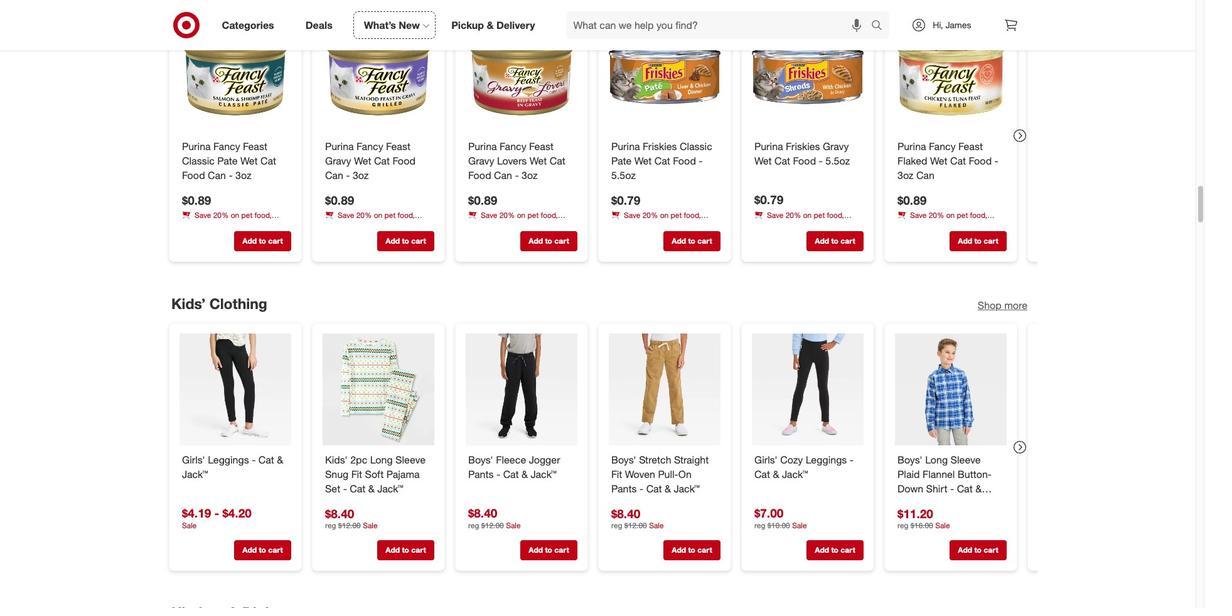 Task type: locate. For each thing, give the bounding box(es) containing it.
add for purina fancy feast gravy lovers wet cat food can - 3oz
[[529, 236, 543, 246]]

fit inside boys' stretch straight fit woven pull-on pants - cat & jack™
[[611, 468, 622, 481]]

0 horizontal spatial classic
[[182, 154, 214, 167]]

to for purina fancy feast gravy lovers wet cat food can - 3oz
[[545, 236, 552, 246]]

girls' cozy leggings - cat & jack™ image
[[752, 334, 864, 445], [752, 334, 864, 445]]

2 fit from the left
[[611, 468, 622, 481]]

feast inside purina fancy feast gravy lovers wet cat food can - 3oz
[[529, 140, 554, 153]]

purina friskies gravy wet cat food - 5.5oz
[[755, 140, 850, 167]]

sale inside '$4.19 - $4.20 sale'
[[182, 521, 197, 530]]

sale right $10.00
[[792, 521, 807, 530]]

delivery
[[497, 19, 535, 31]]

jack™ inside girls' leggings - cat & jack™
[[182, 468, 208, 481]]

4 3oz from the left
[[898, 169, 914, 181]]

3 $8.40 reg $12.00 sale from the left
[[611, 506, 664, 530]]

purina fancy feast gravy wet cat food can - 3oz image
[[323, 20, 434, 132], [323, 20, 434, 132]]

purina friskies classic pate wet cat food - 5.5oz
[[611, 140, 712, 181]]

fancy inside purina fancy feast flaked wet cat food - 3oz can
[[929, 140, 956, 153]]

1 leggings from the left
[[208, 454, 249, 466]]

2 wet from the left
[[354, 154, 371, 167]]

shop
[[978, 299, 1002, 312]]

purina inside purina fancy feast flaked wet cat food - 3oz can
[[898, 140, 927, 153]]

0 horizontal spatial friskies
[[643, 140, 677, 153]]

food inside purina fancy feast gravy wet cat food can - 3oz
[[393, 154, 416, 167]]

3 wet from the left
[[530, 154, 547, 167]]

1 horizontal spatial fit
[[611, 468, 622, 481]]

cat inside boys' fleece jogger pants - cat & jack™
[[503, 468, 519, 481]]

$8.40 reg $12.00 sale for -
[[468, 506, 521, 530]]

boys' fleece jogger pants - cat & jack™ image
[[466, 334, 578, 445], [466, 334, 578, 445]]

0 horizontal spatial 5.5oz
[[611, 169, 636, 181]]

$8.40 reg $12.00 sale down set
[[325, 506, 378, 530]]

$0.79 down the purina friskies classic pate wet cat food - 5.5oz
[[611, 193, 641, 207]]

6 wet from the left
[[931, 154, 948, 167]]

0 horizontal spatial boys'
[[468, 454, 493, 466]]

sale down soft
[[363, 521, 378, 530]]

gravy inside purina fancy feast gravy lovers wet cat food can - 3oz
[[468, 154, 494, 167]]

feast inside purina fancy feast flaked wet cat food - 3oz can
[[959, 140, 983, 153]]

4 fancy from the left
[[929, 140, 956, 153]]

& inside girls' leggings - cat & jack™
[[277, 454, 283, 466]]

0 vertical spatial 5.5oz
[[826, 154, 850, 167]]

$16.00
[[911, 521, 934, 530]]

& up $7.00
[[773, 468, 780, 481]]

pet down purina friskies gravy wet cat food - 5.5oz link
[[814, 210, 825, 220]]

litter
[[791, 221, 806, 230], [218, 221, 233, 231], [361, 221, 376, 231], [504, 221, 519, 231], [648, 221, 662, 231], [934, 221, 949, 231]]

and for purina fancy feast gravy wet cat food can - 3oz
[[346, 221, 359, 231]]

1 boys' from the left
[[468, 454, 493, 466]]

categories link
[[211, 11, 290, 39]]

add to cart for purina friskies classic pate wet cat food - 5.5oz
[[672, 236, 712, 246]]

- inside '$4.19 - $4.20 sale'
[[214, 506, 219, 520]]

1 vertical spatial pants
[[611, 482, 637, 495]]

purina friskies gravy wet cat food - 5.5oz image
[[752, 20, 864, 132], [752, 20, 864, 132]]

pate
[[217, 154, 237, 167], [611, 154, 632, 167]]

cart for girls' leggings - cat & jack™
[[268, 545, 283, 555]]

on for purina fancy feast classic pate wet cat food can - 3oz
[[231, 211, 239, 220]]

save
[[767, 210, 784, 220], [194, 211, 211, 220], [338, 211, 354, 220], [481, 211, 497, 220], [624, 211, 641, 220], [910, 211, 927, 220]]

food, for purina fancy feast flaked wet cat food - 3oz can
[[970, 211, 988, 220]]

0 vertical spatial pants
[[468, 468, 494, 481]]

& down "pull-"
[[665, 482, 671, 495]]

sale inside boys' long sleeve plaid flannel button- down shirt - cat & jack™ $11.20 reg $16.00 sale
[[936, 521, 950, 530]]

pate inside purina fancy feast classic pate wet cat food can - 3oz
[[217, 154, 237, 167]]

1 horizontal spatial pants
[[611, 482, 637, 495]]

wet inside the purina friskies gravy wet cat food - 5.5oz
[[755, 154, 772, 167]]

$12.00 down woven
[[625, 521, 647, 530]]

& down fleece
[[522, 468, 528, 481]]

add for boys' fleece jogger pants - cat & jack™
[[529, 545, 543, 555]]

1 $8.40 from the left
[[468, 506, 497, 520]]

boys' up plaid
[[898, 454, 923, 466]]

purina
[[182, 140, 211, 153], [325, 140, 354, 153], [468, 140, 497, 153], [611, 140, 640, 153], [755, 140, 783, 153], [898, 140, 927, 153]]

1 horizontal spatial friskies
[[786, 140, 820, 153]]

$0.89 down flaked
[[898, 193, 927, 207]]

deals
[[306, 19, 333, 31]]

$12.00 down set
[[338, 521, 361, 530]]

and for purina fancy feast gravy lovers wet cat food can - 3oz
[[489, 221, 502, 231]]

3 can from the left
[[494, 169, 512, 181]]

girls' leggings - cat & jack™ image
[[179, 334, 291, 445], [179, 334, 291, 445]]

fit
[[351, 468, 362, 481], [611, 468, 622, 481]]

food inside the purina friskies gravy wet cat food - 5.5oz
[[793, 154, 816, 167]]

save 20% on pet food, treats and litter button for purina fancy feast classic pate wet cat food can - 3oz
[[182, 210, 291, 231]]

pet
[[814, 210, 825, 220], [241, 211, 252, 220], [384, 211, 396, 220], [528, 211, 539, 220], [671, 211, 682, 220], [957, 211, 968, 220]]

2 fancy from the left
[[357, 140, 383, 153]]

20% down lovers
[[499, 211, 515, 220]]

2 boys' from the left
[[611, 454, 636, 466]]

0 horizontal spatial fit
[[351, 468, 362, 481]]

5 wet from the left
[[755, 154, 772, 167]]

friskies inside the purina friskies classic pate wet cat food - 5.5oz
[[643, 140, 677, 153]]

reg for kids' 2pc long sleeve snug fit soft pajama set - cat & jack™
[[325, 521, 336, 530]]

3 feast from the left
[[529, 140, 554, 153]]

$7.00
[[755, 506, 784, 520]]

4 wet from the left
[[635, 154, 652, 167]]

2 feast from the left
[[386, 140, 410, 153]]

pants
[[468, 468, 494, 481], [611, 482, 637, 495]]

0 horizontal spatial long
[[370, 454, 393, 466]]

fancy inside purina fancy feast classic pate wet cat food can - 3oz
[[213, 140, 240, 153]]

purina friskies classic pate wet cat food - 5.5oz image
[[609, 20, 721, 132], [609, 20, 721, 132]]

add for kids' 2pc long sleeve snug fit soft pajama set - cat & jack™
[[386, 545, 400, 555]]

purina inside purina fancy feast classic pate wet cat food can - 3oz
[[182, 140, 211, 153]]

leggings up the $4.20
[[208, 454, 249, 466]]

20% down purina fancy feast gravy wet cat food can - 3oz
[[356, 211, 372, 220]]

purina inside purina fancy feast gravy lovers wet cat food can - 3oz
[[468, 140, 497, 153]]

3 $8.40 from the left
[[611, 506, 641, 521]]

$8.40 reg $12.00 sale down woven
[[611, 506, 664, 530]]

4 purina from the left
[[611, 140, 640, 153]]

purina fancy feast gravy lovers wet cat food can - 3oz image
[[466, 20, 578, 132], [466, 20, 578, 132]]

purina fancy feast flaked wet cat food - 3oz can link
[[898, 139, 1005, 182]]

$12.00
[[481, 521, 504, 530], [338, 521, 361, 530], [625, 521, 647, 530]]

$0.89 down purina fancy feast classic pate wet cat food can - 3oz on the left top of the page
[[182, 193, 211, 207]]

girls' inside girls' leggings - cat & jack™
[[182, 454, 205, 466]]

long up flannel
[[926, 454, 948, 466]]

add to cart button for girls' cozy leggings - cat & jack™
[[807, 540, 864, 561]]

0 vertical spatial classic
[[680, 140, 712, 153]]

food, for purina fancy feast gravy wet cat food can - 3oz
[[398, 211, 415, 220]]

purina fancy feast gravy wet cat food can - 3oz
[[325, 140, 416, 181]]

add to cart for purina fancy feast flaked wet cat food - 3oz can
[[958, 236, 999, 246]]

20% down purina fancy feast flaked wet cat food - 3oz can
[[929, 211, 945, 220]]

$8.40 for kids' 2pc long sleeve snug fit soft pajama set - cat & jack™
[[325, 506, 354, 521]]

3oz inside purina fancy feast gravy wet cat food can - 3oz
[[353, 169, 369, 181]]

$0.79 for purina friskies classic pate wet cat food - 5.5oz
[[611, 193, 641, 207]]

on down purina fancy feast classic pate wet cat food can - 3oz link
[[231, 211, 239, 220]]

purina for purina friskies gravy wet cat food - 5.5oz
[[755, 140, 783, 153]]

fancy inside purina fancy feast gravy wet cat food can - 3oz
[[357, 140, 383, 153]]

& inside boys' fleece jogger pants - cat & jack™
[[522, 468, 528, 481]]

2 can from the left
[[325, 169, 343, 181]]

1 sleeve from the left
[[395, 454, 426, 466]]

boys' left fleece
[[468, 454, 493, 466]]

1 horizontal spatial $12.00
[[481, 521, 504, 530]]

2 horizontal spatial boys'
[[898, 454, 923, 466]]

friskies inside the purina friskies gravy wet cat food - 5.5oz
[[786, 140, 820, 153]]

purina for purina fancy feast gravy wet cat food can - 3oz
[[325, 140, 354, 153]]

soft
[[365, 468, 384, 481]]

1 wet from the left
[[240, 154, 258, 167]]

boys' fleece jogger pants - cat & jack™
[[468, 454, 560, 481]]

boys' up woven
[[611, 454, 636, 466]]

to for boys' fleece jogger pants - cat & jack™
[[545, 545, 552, 555]]

and for purina friskies gravy wet cat food - 5.5oz
[[776, 221, 789, 230]]

pate inside the purina friskies classic pate wet cat food - 5.5oz
[[611, 154, 632, 167]]

gravy inside purina fancy feast gravy wet cat food can - 3oz
[[325, 154, 351, 167]]

& left kids'
[[277, 454, 283, 466]]

0 horizontal spatial $12.00
[[338, 521, 361, 530]]

0 horizontal spatial pants
[[468, 468, 494, 481]]

friskies for food
[[786, 140, 820, 153]]

save 20% on pet food, treats and litter button
[[755, 210, 864, 230], [182, 210, 291, 231], [325, 210, 434, 231], [468, 210, 578, 231], [611, 210, 721, 231], [898, 210, 1007, 231]]

boys' inside boys' stretch straight fit woven pull-on pants - cat & jack™
[[611, 454, 636, 466]]

boys' fleece jogger pants - cat & jack™ link
[[468, 453, 575, 482]]

cat inside purina fancy feast gravy lovers wet cat food can - 3oz
[[550, 154, 566, 167]]

1 horizontal spatial 5.5oz
[[826, 154, 850, 167]]

1 horizontal spatial $8.40
[[468, 506, 497, 520]]

add to cart button for purina fancy feast classic pate wet cat food can - 3oz
[[234, 231, 291, 251]]

girls' up $4.19
[[182, 454, 205, 466]]

1 horizontal spatial boys'
[[611, 454, 636, 466]]

fit inside kids' 2pc long sleeve snug fit soft pajama set - cat & jack™
[[351, 468, 362, 481]]

jack™ down cozy
[[782, 468, 808, 481]]

kids'
[[171, 295, 205, 312]]

jogger
[[529, 454, 560, 466]]

1 horizontal spatial leggings
[[806, 454, 847, 466]]

1 horizontal spatial gravy
[[468, 154, 494, 167]]

20% down the purina friskies gravy wet cat food - 5.5oz
[[786, 210, 801, 220]]

3oz inside purina fancy feast flaked wet cat food - 3oz can
[[898, 169, 914, 181]]

pants inside boys' fleece jogger pants - cat & jack™
[[468, 468, 494, 481]]

jack™ down pajama
[[377, 482, 403, 495]]

20%
[[786, 210, 801, 220], [213, 211, 229, 220], [356, 211, 372, 220], [499, 211, 515, 220], [643, 211, 658, 220], [929, 211, 945, 220]]

cat inside girls' cozy leggings - cat & jack™
[[755, 468, 770, 481]]

1 long from the left
[[370, 454, 393, 466]]

2 sleeve from the left
[[951, 454, 981, 466]]

purina inside the purina friskies gravy wet cat food - 5.5oz
[[755, 140, 783, 153]]

purina fancy feast flaked wet cat food - 3oz can image
[[895, 20, 1007, 132], [895, 20, 1007, 132]]

cart for kids' 2pc long sleeve snug fit soft pajama set - cat & jack™
[[411, 545, 426, 555]]

purina inside the purina friskies classic pate wet cat food - 5.5oz
[[611, 140, 640, 153]]

pet for purina friskies classic pate wet cat food - 5.5oz
[[671, 211, 682, 220]]

&
[[487, 19, 494, 31], [277, 454, 283, 466], [522, 468, 528, 481], [773, 468, 780, 481], [368, 482, 375, 495], [665, 482, 671, 495], [976, 482, 982, 495]]

$0.79 down the purina friskies gravy wet cat food - 5.5oz
[[755, 192, 784, 207]]

1 fancy from the left
[[213, 140, 240, 153]]

4 can from the left
[[917, 169, 935, 181]]

cat inside the purina friskies gravy wet cat food - 5.5oz
[[775, 154, 791, 167]]

2 horizontal spatial $12.00
[[625, 521, 647, 530]]

cat inside the purina friskies classic pate wet cat food - 5.5oz
[[655, 154, 670, 167]]

gravy
[[823, 140, 849, 153], [325, 154, 351, 167], [468, 154, 494, 167]]

0 horizontal spatial pate
[[217, 154, 237, 167]]

reg for boys' fleece jogger pants - cat & jack™
[[468, 521, 479, 530]]

- inside purina fancy feast gravy wet cat food can - 3oz
[[346, 169, 350, 181]]

$8.40
[[468, 506, 497, 520], [325, 506, 354, 521], [611, 506, 641, 521]]

& inside kids' 2pc long sleeve snug fit soft pajama set - cat & jack™
[[368, 482, 375, 495]]

2 horizontal spatial $8.40 reg $12.00 sale
[[611, 506, 664, 530]]

pet down 'purina friskies classic pate wet cat food - 5.5oz' link
[[671, 211, 682, 220]]

purina fancy feast classic pate wet cat food can - 3oz image
[[179, 20, 291, 132], [179, 20, 291, 132]]

woven
[[625, 468, 655, 481]]

classic inside the purina friskies classic pate wet cat food - 5.5oz
[[680, 140, 712, 153]]

2 leggings from the left
[[806, 454, 847, 466]]

sleeve
[[395, 454, 426, 466], [951, 454, 981, 466]]

$8.40 reg $12.00 sale down boys' fleece jogger pants - cat & jack™
[[468, 506, 521, 530]]

4 $0.89 from the left
[[898, 193, 927, 207]]

5.5oz
[[826, 154, 850, 167], [611, 169, 636, 181]]

1 horizontal spatial $0.79
[[755, 192, 784, 207]]

0 horizontal spatial girls'
[[182, 454, 205, 466]]

5.5oz inside the purina friskies classic pate wet cat food - 5.5oz
[[611, 169, 636, 181]]

1 $0.89 from the left
[[182, 193, 211, 207]]

boys' inside boys' long sleeve plaid flannel button- down shirt - cat & jack™ $11.20 reg $16.00 sale
[[898, 454, 923, 466]]

2 friskies from the left
[[786, 140, 820, 153]]

on down purina fancy feast flaked wet cat food - 3oz can link
[[947, 211, 955, 220]]

0 horizontal spatial $8.40
[[325, 506, 354, 521]]

-
[[699, 154, 703, 167], [819, 154, 823, 167], [995, 154, 999, 167], [229, 169, 232, 181], [346, 169, 350, 181], [515, 169, 519, 181], [252, 454, 256, 466], [850, 454, 854, 466], [496, 468, 500, 481], [343, 482, 347, 495], [640, 482, 644, 495], [951, 482, 955, 495], [214, 506, 219, 520]]

- inside purina fancy feast gravy lovers wet cat food can - 3oz
[[515, 169, 519, 181]]

purina for purina fancy feast flaked wet cat food - 3oz can
[[898, 140, 927, 153]]

food
[[393, 154, 416, 167], [673, 154, 696, 167], [793, 154, 816, 167], [969, 154, 992, 167], [182, 169, 205, 181], [468, 169, 491, 181]]

add for purina fancy feast flaked wet cat food - 3oz can
[[958, 236, 973, 246]]

- inside boys' long sleeve plaid flannel button- down shirt - cat & jack™ $11.20 reg $16.00 sale
[[951, 482, 955, 495]]

$8.40 down set
[[325, 506, 354, 521]]

to
[[259, 236, 266, 246], [402, 236, 409, 246], [545, 236, 552, 246], [688, 236, 696, 246], [832, 236, 839, 246], [975, 236, 982, 246], [259, 545, 266, 555], [402, 545, 409, 555], [545, 545, 552, 555], [688, 545, 696, 555], [832, 545, 839, 555], [975, 545, 982, 555]]

2 horizontal spatial gravy
[[823, 140, 849, 153]]

1 horizontal spatial long
[[926, 454, 948, 466]]

girls' left cozy
[[755, 454, 778, 466]]

save for purina friskies classic pate wet cat food - 5.5oz
[[624, 211, 641, 220]]

1 fit from the left
[[351, 468, 362, 481]]

add to cart button for boys' stretch straight fit woven pull-on pants - cat & jack™
[[664, 540, 721, 561]]

2 purina from the left
[[325, 140, 354, 153]]

kids' 2pc long sleeve snug fit soft pajama set - cat & jack™ link
[[325, 453, 432, 496]]

4 feast from the left
[[959, 140, 983, 153]]

pet down purina fancy feast classic pate wet cat food can - 3oz link
[[241, 211, 252, 220]]

food inside the purina friskies classic pate wet cat food - 5.5oz
[[673, 154, 696, 167]]

1 3oz from the left
[[235, 169, 251, 181]]

girls'
[[182, 454, 205, 466], [755, 454, 778, 466]]

sale down $4.19
[[182, 521, 197, 530]]

fancy inside purina fancy feast gravy lovers wet cat food can - 3oz
[[500, 140, 526, 153]]

pet for purina fancy feast classic pate wet cat food can - 3oz
[[241, 211, 252, 220]]

leggings right cozy
[[806, 454, 847, 466]]

$0.79
[[755, 192, 784, 207], [611, 193, 641, 207]]

what's new link
[[353, 11, 436, 39]]

fancy
[[213, 140, 240, 153], [357, 140, 383, 153], [500, 140, 526, 153], [929, 140, 956, 153]]

jack™ up $4.19
[[182, 468, 208, 481]]

$4.19 - $4.20 sale
[[182, 506, 251, 530]]

jack™ down jogger
[[531, 468, 557, 481]]

can
[[208, 169, 226, 181], [325, 169, 343, 181], [494, 169, 512, 181], [917, 169, 935, 181]]

pet down purina fancy feast gravy wet cat food can - 3oz link
[[384, 211, 396, 220]]

pet down purina fancy feast gravy lovers wet cat food can - 3oz link
[[528, 211, 539, 220]]

& inside girls' cozy leggings - cat & jack™
[[773, 468, 780, 481]]

pickup
[[452, 19, 484, 31]]

3 3oz from the left
[[522, 169, 538, 181]]

0 horizontal spatial sleeve
[[395, 454, 426, 466]]

feast inside purina fancy feast classic pate wet cat food can - 3oz
[[243, 140, 267, 153]]

20% down the purina friskies classic pate wet cat food - 5.5oz
[[643, 211, 658, 220]]

- inside boys' fleece jogger pants - cat & jack™
[[496, 468, 500, 481]]

on for purina fancy feast gravy lovers wet cat food can - 3oz
[[517, 211, 526, 220]]

1 feast from the left
[[243, 140, 267, 153]]

20% for purina friskies classic pate wet cat food - 5.5oz
[[643, 211, 658, 220]]

reg inside boys' long sleeve plaid flannel button- down shirt - cat & jack™ $11.20 reg $16.00 sale
[[898, 521, 909, 530]]

reg
[[468, 521, 479, 530], [755, 521, 766, 530], [325, 521, 336, 530], [611, 521, 622, 530], [898, 521, 909, 530]]

3 fancy from the left
[[500, 140, 526, 153]]

1 vertical spatial 5.5oz
[[611, 169, 636, 181]]

$12.00 for boys' fleece jogger pants - cat & jack™
[[481, 521, 504, 530]]

sleeve up pajama
[[395, 454, 426, 466]]

sale right '$16.00'
[[936, 521, 950, 530]]

$12.00 for boys' stretch straight fit woven pull-on pants - cat & jack™
[[625, 521, 647, 530]]

$12.00 down boys' fleece jogger pants - cat & jack™
[[481, 521, 504, 530]]

what's
[[364, 19, 396, 31]]

3 $0.89 from the left
[[468, 193, 497, 207]]

can inside purina fancy feast gravy wet cat food can - 3oz
[[325, 169, 343, 181]]

2 $8.40 reg $12.00 sale from the left
[[325, 506, 378, 530]]

2 3oz from the left
[[353, 169, 369, 181]]

add to cart button for purina fancy feast flaked wet cat food - 3oz can
[[950, 231, 1007, 251]]

1 horizontal spatial classic
[[680, 140, 712, 153]]

jack™
[[182, 468, 208, 481], [531, 468, 557, 481], [782, 468, 808, 481], [377, 482, 403, 495], [674, 482, 700, 495], [898, 497, 924, 509]]

$0.89 for purina fancy feast gravy lovers wet cat food can - 3oz
[[468, 193, 497, 207]]

2 girls' from the left
[[755, 454, 778, 466]]

food, for purina fancy feast gravy lovers wet cat food can - 3oz
[[541, 211, 558, 220]]

$0.89 down lovers
[[468, 193, 497, 207]]

$8.40 reg $12.00 sale for woven
[[611, 506, 664, 530]]

0 horizontal spatial gravy
[[325, 154, 351, 167]]

purina fancy feast flaked wet cat food - 3oz can
[[898, 140, 999, 181]]

add for boys' stretch straight fit woven pull-on pants - cat & jack™
[[672, 545, 686, 555]]

kids' 2pc long sleeve snug fit soft pajama set - cat & jack™ image
[[323, 334, 434, 445], [323, 334, 434, 445]]

1 horizontal spatial girls'
[[755, 454, 778, 466]]

treats for purina friskies gravy wet cat food - 5.5oz
[[755, 221, 774, 230]]

save 20% on pet food, treats and litter button for purina fancy feast flaked wet cat food - 3oz can
[[898, 210, 1007, 231]]

feast inside purina fancy feast gravy wet cat food can - 3oz
[[386, 140, 410, 153]]

pet for purina friskies gravy wet cat food - 5.5oz
[[814, 210, 825, 220]]

fancy for purina fancy feast classic pate wet cat food can - 3oz
[[213, 140, 240, 153]]

treats for purina fancy feast gravy wet cat food can - 3oz
[[325, 221, 344, 231]]

3 purina from the left
[[468, 140, 497, 153]]

on down purina friskies gravy wet cat food - 5.5oz link
[[803, 210, 812, 220]]

sleeve up button-
[[951, 454, 981, 466]]

$0.89
[[182, 193, 211, 207], [325, 193, 354, 207], [468, 193, 497, 207], [898, 193, 927, 207]]

20% down purina fancy feast classic pate wet cat food can - 3oz on the left top of the page
[[213, 211, 229, 220]]

1 vertical spatial classic
[[182, 154, 214, 167]]

straight
[[674, 454, 709, 466]]

jack™ down on
[[674, 482, 700, 495]]

flaked
[[898, 154, 928, 167]]

5 purina from the left
[[755, 140, 783, 153]]

3 boys' from the left
[[898, 454, 923, 466]]

1 can from the left
[[208, 169, 226, 181]]

1 horizontal spatial sleeve
[[951, 454, 981, 466]]

0 horizontal spatial leggings
[[208, 454, 249, 466]]

pet for purina fancy feast flaked wet cat food - 3oz can
[[957, 211, 968, 220]]

girls' inside girls' cozy leggings - cat & jack™
[[755, 454, 778, 466]]

treats for purina fancy feast classic pate wet cat food can - 3oz
[[182, 221, 201, 231]]

girls' for $7.00
[[755, 454, 778, 466]]

purina inside purina fancy feast gravy wet cat food can - 3oz
[[325, 140, 354, 153]]

$8.40 down boys' fleece jogger pants - cat & jack™
[[468, 506, 497, 520]]

boys' long sleeve plaid flannel button- down shirt - cat & jack™ $11.20 reg $16.00 sale
[[898, 454, 992, 530]]

fit down 2pc
[[351, 468, 362, 481]]

sale down boys' fleece jogger pants - cat & jack™
[[506, 521, 521, 530]]

2 pate from the left
[[611, 154, 632, 167]]

save 20% on pet food, treats and litter for purina friskies classic pate wet cat food - 5.5oz
[[611, 211, 701, 231]]

save 20% on pet food, treats and litter
[[755, 210, 844, 230], [182, 211, 271, 231], [325, 211, 415, 231], [468, 211, 558, 231], [611, 211, 701, 231], [898, 211, 988, 231]]

3oz inside purina fancy feast gravy lovers wet cat food can - 3oz
[[522, 169, 538, 181]]

fancy for purina fancy feast gravy lovers wet cat food can - 3oz
[[500, 140, 526, 153]]

add to cart button for girls' leggings - cat & jack™
[[234, 540, 291, 561]]

sale
[[182, 521, 197, 530], [506, 521, 521, 530], [792, 521, 807, 530], [363, 521, 378, 530], [649, 521, 664, 530], [936, 521, 950, 530]]

add to cart button
[[234, 231, 291, 251], [377, 231, 434, 251], [520, 231, 578, 251], [664, 231, 721, 251], [807, 231, 864, 251], [950, 231, 1007, 251], [234, 540, 291, 561], [377, 540, 434, 561], [520, 540, 578, 561], [664, 540, 721, 561], [807, 540, 864, 561], [950, 540, 1007, 561]]

food, for purina friskies classic pate wet cat food - 5.5oz
[[684, 211, 701, 220]]

leggings
[[208, 454, 249, 466], [806, 454, 847, 466]]

add to cart for purina friskies gravy wet cat food - 5.5oz
[[815, 236, 856, 246]]

purina for purina fancy feast classic pate wet cat food can - 3oz
[[182, 140, 211, 153]]

on for purina fancy feast gravy wet cat food can - 3oz
[[374, 211, 382, 220]]

0 horizontal spatial $0.79
[[611, 193, 641, 207]]

6 purina from the left
[[898, 140, 927, 153]]

cart
[[268, 236, 283, 246], [411, 236, 426, 246], [554, 236, 569, 246], [698, 236, 712, 246], [841, 236, 856, 246], [984, 236, 999, 246], [268, 545, 283, 555], [411, 545, 426, 555], [554, 545, 569, 555], [698, 545, 712, 555], [841, 545, 856, 555], [984, 545, 999, 555]]

sale for pull-
[[649, 521, 664, 530]]

1 girls' from the left
[[182, 454, 205, 466]]

purina for purina friskies classic pate wet cat food - 5.5oz
[[611, 140, 640, 153]]

food,
[[827, 210, 844, 220], [254, 211, 271, 220], [398, 211, 415, 220], [541, 211, 558, 220], [684, 211, 701, 220], [970, 211, 988, 220]]

clothing
[[209, 295, 267, 312]]

2 $8.40 from the left
[[325, 506, 354, 521]]

plaid
[[898, 468, 920, 481]]

1 $8.40 reg $12.00 sale from the left
[[468, 506, 521, 530]]

boys'
[[468, 454, 493, 466], [611, 454, 636, 466], [898, 454, 923, 466]]

cat inside boys' stretch straight fit woven pull-on pants - cat & jack™
[[646, 482, 662, 495]]

save 20% on pet food, treats and litter for purina fancy feast gravy wet cat food can - 3oz
[[325, 211, 415, 231]]

1 friskies from the left
[[643, 140, 677, 153]]

0 horizontal spatial $8.40 reg $12.00 sale
[[325, 506, 378, 530]]

2 $0.89 from the left
[[325, 193, 354, 207]]

add to cart for boys' fleece jogger pants - cat & jack™
[[529, 545, 569, 555]]

add
[[242, 236, 257, 246], [386, 236, 400, 246], [529, 236, 543, 246], [672, 236, 686, 246], [815, 236, 829, 246], [958, 236, 973, 246], [242, 545, 257, 555], [386, 545, 400, 555], [529, 545, 543, 555], [672, 545, 686, 555], [815, 545, 829, 555], [958, 545, 973, 555]]

sale inside $7.00 reg $10.00 sale
[[792, 521, 807, 530]]

can inside purina fancy feast classic pate wet cat food can - 3oz
[[208, 169, 226, 181]]

boys' for boys' fleece jogger pants - cat & jack™
[[468, 454, 493, 466]]

& down button-
[[976, 482, 982, 495]]

fit left woven
[[611, 468, 622, 481]]

1 horizontal spatial pate
[[611, 154, 632, 167]]

wet inside purina fancy feast gravy lovers wet cat food can - 3oz
[[530, 154, 547, 167]]

1 pate from the left
[[217, 154, 237, 167]]

and
[[776, 221, 789, 230], [203, 221, 216, 231], [346, 221, 359, 231], [489, 221, 502, 231], [633, 221, 645, 231], [919, 221, 932, 231]]

boys' inside boys' fleece jogger pants - cat & jack™
[[468, 454, 493, 466]]

sale down boys' stretch straight fit woven pull-on pants - cat & jack™
[[649, 521, 664, 530]]

3oz
[[235, 169, 251, 181], [353, 169, 369, 181], [522, 169, 538, 181], [898, 169, 914, 181]]

1 horizontal spatial $8.40 reg $12.00 sale
[[468, 506, 521, 530]]

$8.40 down woven
[[611, 506, 641, 521]]

long up soft
[[370, 454, 393, 466]]

feast
[[243, 140, 267, 153], [386, 140, 410, 153], [529, 140, 554, 153], [959, 140, 983, 153]]

on down purina fancy feast gravy wet cat food can - 3oz link
[[374, 211, 382, 220]]

add to cart
[[242, 236, 283, 246], [386, 236, 426, 246], [529, 236, 569, 246], [672, 236, 712, 246], [815, 236, 856, 246], [958, 236, 999, 246], [242, 545, 283, 555], [386, 545, 426, 555], [529, 545, 569, 555], [672, 545, 712, 555], [815, 545, 856, 555], [958, 545, 999, 555]]

what's new
[[364, 19, 420, 31]]

pet down purina fancy feast flaked wet cat food - 3oz can link
[[957, 211, 968, 220]]

- inside girls' cozy leggings - cat & jack™
[[850, 454, 854, 466]]

2 long from the left
[[926, 454, 948, 466]]

treats
[[755, 221, 774, 230], [182, 221, 201, 231], [325, 221, 344, 231], [468, 221, 487, 231], [611, 221, 631, 231], [898, 221, 917, 231]]

litter for purina friskies gravy wet cat food - 5.5oz
[[791, 221, 806, 230]]

feast for purina fancy feast flaked wet cat food - 3oz can
[[959, 140, 983, 153]]

$0.89 down purina fancy feast gravy wet cat food can - 3oz
[[325, 193, 354, 207]]

2 horizontal spatial $8.40
[[611, 506, 641, 521]]

boys' long sleeve plaid flannel button-down shirt - cat & jack™ image
[[895, 334, 1007, 445], [895, 334, 1007, 445]]

stretch
[[639, 454, 671, 466]]

1 purina from the left
[[182, 140, 211, 153]]

friskies
[[643, 140, 677, 153], [786, 140, 820, 153]]

& down soft
[[368, 482, 375, 495]]

cozy
[[781, 454, 803, 466]]

jack™ down down
[[898, 497, 924, 509]]

cat inside purina fancy feast flaked wet cat food - 3oz can
[[951, 154, 966, 167]]

What can we help you find? suggestions appear below search field
[[566, 11, 875, 39]]

to for boys' stretch straight fit woven pull-on pants - cat & jack™
[[688, 545, 696, 555]]

boys' stretch straight fit woven pull-on pants - cat & jack™
[[611, 454, 709, 495]]

on down purina fancy feast gravy lovers wet cat food can - 3oz link
[[517, 211, 526, 220]]

cat
[[260, 154, 276, 167], [374, 154, 390, 167], [550, 154, 566, 167], [655, 154, 670, 167], [775, 154, 791, 167], [951, 154, 966, 167], [258, 454, 274, 466], [503, 468, 519, 481], [755, 468, 770, 481], [350, 482, 365, 495], [646, 482, 662, 495], [957, 482, 973, 495]]

on down 'purina friskies classic pate wet cat food - 5.5oz' link
[[660, 211, 669, 220]]

boys' stretch straight fit woven pull-on pants - cat & jack™ image
[[609, 334, 721, 445], [609, 334, 721, 445]]



Task type: describe. For each thing, give the bounding box(es) containing it.
feast for purina fancy feast classic pate wet cat food can - 3oz
[[243, 140, 267, 153]]

add to cart button for kids' 2pc long sleeve snug fit soft pajama set - cat & jack™
[[377, 540, 434, 561]]

to for kids' 2pc long sleeve snug fit soft pajama set - cat & jack™
[[402, 545, 409, 555]]

classic inside purina fancy feast classic pate wet cat food can - 3oz
[[182, 154, 214, 167]]

pajama
[[386, 468, 420, 481]]

& inside boys' stretch straight fit woven pull-on pants - cat & jack™
[[665, 482, 671, 495]]

$0.79 for purina friskies gravy wet cat food - 5.5oz
[[755, 192, 784, 207]]

and for purina fancy feast flaked wet cat food - 3oz can
[[919, 221, 932, 231]]

can inside purina fancy feast gravy lovers wet cat food can - 3oz
[[494, 169, 512, 181]]

kids' 2pc long sleeve snug fit soft pajama set - cat & jack™
[[325, 454, 426, 495]]

food inside purina fancy feast flaked wet cat food - 3oz can
[[969, 154, 992, 167]]

pull-
[[658, 468, 679, 481]]

litter for purina fancy feast classic pate wet cat food can - 3oz
[[218, 221, 233, 231]]

$10.00
[[768, 521, 790, 530]]

3oz inside purina fancy feast classic pate wet cat food can - 3oz
[[235, 169, 251, 181]]

purina fancy feast gravy lovers wet cat food can - 3oz link
[[468, 139, 575, 182]]

deals link
[[295, 11, 348, 39]]

save for purina fancy feast classic pate wet cat food can - 3oz
[[194, 211, 211, 220]]

add to cart for purina fancy feast classic pate wet cat food can - 3oz
[[242, 236, 283, 246]]

$8.40 reg $12.00 sale for snug
[[325, 506, 378, 530]]

flannel
[[923, 468, 955, 481]]

add for purina fancy feast gravy wet cat food can - 3oz
[[386, 236, 400, 246]]

save for purina friskies gravy wet cat food - 5.5oz
[[767, 210, 784, 220]]

cat inside girls' leggings - cat & jack™
[[258, 454, 274, 466]]

$4.20
[[222, 506, 251, 520]]

pickup & delivery link
[[441, 11, 551, 39]]

cat inside boys' long sleeve plaid flannel button- down shirt - cat & jack™ $11.20 reg $16.00 sale
[[957, 482, 973, 495]]

save 20% on pet food, treats and litter for purina fancy feast classic pate wet cat food can - 3oz
[[182, 211, 271, 231]]

girls' for $4.19
[[182, 454, 205, 466]]

food inside purina fancy feast classic pate wet cat food can - 3oz
[[182, 169, 205, 181]]

purina friskies classic pate wet cat food - 5.5oz link
[[611, 139, 718, 182]]

add for purina friskies gravy wet cat food - 5.5oz
[[815, 236, 829, 246]]

$0.89 for purina fancy feast gravy wet cat food can - 3oz
[[325, 193, 354, 207]]

wet inside purina fancy feast classic pate wet cat food can - 3oz
[[240, 154, 258, 167]]

set
[[325, 482, 340, 495]]

jack™ inside boys' long sleeve plaid flannel button- down shirt - cat & jack™ $11.20 reg $16.00 sale
[[898, 497, 924, 509]]

add to cart button for boys' fleece jogger pants - cat & jack™
[[520, 540, 578, 561]]

- inside boys' stretch straight fit woven pull-on pants - cat & jack™
[[640, 482, 644, 495]]

food inside purina fancy feast gravy lovers wet cat food can - 3oz
[[468, 169, 491, 181]]

girls' cozy leggings - cat & jack™ link
[[755, 453, 861, 482]]

girls' leggings - cat & jack™
[[182, 454, 283, 481]]

food, for purina fancy feast classic pate wet cat food can - 3oz
[[254, 211, 271, 220]]

kids'
[[325, 454, 347, 466]]

shirt
[[927, 482, 948, 495]]

kids' clothing
[[171, 295, 267, 312]]

& right pickup
[[487, 19, 494, 31]]

leggings inside girls' cozy leggings - cat & jack™
[[806, 454, 847, 466]]

save 20% on pet food, treats and litter for purina friskies gravy wet cat food - 5.5oz
[[755, 210, 844, 230]]

purina fancy feast classic pate wet cat food can - 3oz link
[[182, 139, 289, 182]]

boys' stretch straight fit woven pull-on pants - cat & jack™ link
[[611, 453, 718, 496]]

add to cart for purina fancy feast gravy wet cat food can - 3oz
[[386, 236, 426, 246]]

save 20% on pet food, treats and litter button for purina fancy feast gravy wet cat food can - 3oz
[[325, 210, 434, 231]]

to for girls' leggings - cat & jack™
[[259, 545, 266, 555]]

$7.00 reg $10.00 sale
[[755, 506, 807, 530]]

save 20% on pet food, treats and litter for purina fancy feast flaked wet cat food - 3oz can
[[898, 211, 988, 231]]

friskies for cat
[[643, 140, 677, 153]]

$8.40 for boys' fleece jogger pants - cat & jack™
[[468, 506, 497, 520]]

- inside the purina friskies gravy wet cat food - 5.5oz
[[819, 154, 823, 167]]

add to cart button for purina friskies classic pate wet cat food - 5.5oz
[[664, 231, 721, 251]]

hi, james
[[934, 19, 972, 30]]

long inside boys' long sleeve plaid flannel button- down shirt - cat & jack™ $11.20 reg $16.00 sale
[[926, 454, 948, 466]]

on for purina friskies classic pate wet cat food - 5.5oz
[[660, 211, 669, 220]]

$0.89 for purina fancy feast classic pate wet cat food can - 3oz
[[182, 193, 211, 207]]

purina friskies gravy wet cat food - 5.5oz link
[[755, 139, 861, 168]]

jack™ inside boys' stretch straight fit woven pull-on pants - cat & jack™
[[674, 482, 700, 495]]

cat inside kids' 2pc long sleeve snug fit soft pajama set - cat & jack™
[[350, 482, 365, 495]]

leggings inside girls' leggings - cat & jack™
[[208, 454, 249, 466]]

cart for purina fancy feast gravy lovers wet cat food can - 3oz
[[554, 236, 569, 246]]

lovers
[[497, 154, 527, 167]]

pants inside boys' stretch straight fit woven pull-on pants - cat & jack™
[[611, 482, 637, 495]]

jack™ inside boys' fleece jogger pants - cat & jack™
[[531, 468, 557, 481]]

- inside purina fancy feast classic pate wet cat food can - 3oz
[[229, 169, 232, 181]]

20% for purina fancy feast flaked wet cat food - 3oz can
[[929, 211, 945, 220]]

down
[[898, 482, 924, 495]]

on
[[679, 468, 692, 481]]

more
[[1005, 299, 1028, 312]]

sleeve inside boys' long sleeve plaid flannel button- down shirt - cat & jack™ $11.20 reg $16.00 sale
[[951, 454, 981, 466]]

jack™ inside girls' cozy leggings - cat & jack™
[[782, 468, 808, 481]]

and for purina friskies classic pate wet cat food - 5.5oz
[[633, 221, 645, 231]]

gravy for purina fancy feast gravy lovers wet cat food can - 3oz
[[468, 154, 494, 167]]

purina fancy feast gravy lovers wet cat food can - 3oz
[[468, 140, 566, 181]]

20% for purina friskies gravy wet cat food - 5.5oz
[[786, 210, 801, 220]]

2pc
[[350, 454, 367, 466]]

- inside purina fancy feast flaked wet cat food - 3oz can
[[995, 154, 999, 167]]

cat inside purina fancy feast gravy wet cat food can - 3oz
[[374, 154, 390, 167]]

to for girls' cozy leggings - cat & jack™
[[832, 545, 839, 555]]

litter for purina friskies classic pate wet cat food - 5.5oz
[[648, 221, 662, 231]]

20% for purina fancy feast classic pate wet cat food can - 3oz
[[213, 211, 229, 220]]

save 20% on pet food, treats and litter button for purina friskies classic pate wet cat food - 5.5oz
[[611, 210, 721, 231]]

$4.19
[[182, 506, 211, 520]]

litter for purina fancy feast flaked wet cat food - 3oz can
[[934, 221, 949, 231]]

purina fancy feast classic pate wet cat food can - 3oz
[[182, 140, 276, 181]]

purina fancy feast gravy wet cat food can - 3oz link
[[325, 139, 432, 182]]

pet for purina fancy feast gravy lovers wet cat food can - 3oz
[[528, 211, 539, 220]]

20% for purina fancy feast gravy wet cat food can - 3oz
[[356, 211, 372, 220]]

$11.20
[[898, 506, 934, 521]]

to for purina fancy feast classic pate wet cat food can - 3oz
[[259, 236, 266, 246]]

on for purina fancy feast flaked wet cat food - 3oz can
[[947, 211, 955, 220]]

& inside boys' long sleeve plaid flannel button- down shirt - cat & jack™ $11.20 reg $16.00 sale
[[976, 482, 982, 495]]

to for purina friskies classic pate wet cat food - 5.5oz
[[688, 236, 696, 246]]

add for purina fancy feast classic pate wet cat food can - 3oz
[[242, 236, 257, 246]]

wet inside purina fancy feast gravy wet cat food can - 3oz
[[354, 154, 371, 167]]

litter for purina fancy feast gravy lovers wet cat food can - 3oz
[[504, 221, 519, 231]]

shop more button
[[978, 299, 1028, 313]]

search
[[866, 20, 897, 32]]

fancy for purina fancy feast gravy wet cat food can - 3oz
[[357, 140, 383, 153]]

cart for girls' cozy leggings - cat & jack™
[[841, 545, 856, 555]]

save for purina fancy feast flaked wet cat food - 3oz can
[[910, 211, 927, 220]]

new
[[399, 19, 420, 31]]

gravy inside the purina friskies gravy wet cat food - 5.5oz
[[823, 140, 849, 153]]

add for purina friskies classic pate wet cat food - 5.5oz
[[672, 236, 686, 246]]

wet inside the purina friskies classic pate wet cat food - 5.5oz
[[635, 154, 652, 167]]

save 20% on pet food, treats and litter for purina fancy feast gravy lovers wet cat food can - 3oz
[[468, 211, 558, 231]]

gravy for purina fancy feast gravy wet cat food can - 3oz
[[325, 154, 351, 167]]

- inside kids' 2pc long sleeve snug fit soft pajama set - cat & jack™
[[343, 482, 347, 495]]

pet for purina fancy feast gravy wet cat food can - 3oz
[[384, 211, 396, 220]]

save for purina fancy feast gravy lovers wet cat food can - 3oz
[[481, 211, 497, 220]]

add to cart for girls' leggings - cat & jack™
[[242, 545, 283, 555]]

fleece
[[496, 454, 526, 466]]

save 20% on pet food, treats and litter button for purina friskies gravy wet cat food - 5.5oz
[[755, 210, 864, 230]]

sale for fit
[[363, 521, 378, 530]]

feast for purina fancy feast gravy wet cat food can - 3oz
[[386, 140, 410, 153]]

to for purina fancy feast flaked wet cat food - 3oz can
[[975, 236, 982, 246]]

save 20% on pet food, treats and litter button for purina fancy feast gravy lovers wet cat food can - 3oz
[[468, 210, 578, 231]]

girls' leggings - cat & jack™ link
[[182, 453, 289, 482]]

litter for purina fancy feast gravy wet cat food can - 3oz
[[361, 221, 376, 231]]

$12.00 for kids' 2pc long sleeve snug fit soft pajama set - cat & jack™
[[338, 521, 361, 530]]

sleeve inside kids' 2pc long sleeve snug fit soft pajama set - cat & jack™
[[395, 454, 426, 466]]

sale for &
[[792, 521, 807, 530]]

hi,
[[934, 19, 944, 30]]

reg for girls' cozy leggings - cat & jack™
[[755, 521, 766, 530]]

- inside girls' leggings - cat & jack™
[[252, 454, 256, 466]]

add to cart button for purina fancy feast gravy wet cat food can - 3oz
[[377, 231, 434, 251]]

$0.89 for purina fancy feast flaked wet cat food - 3oz can
[[898, 193, 927, 207]]

20% for purina fancy feast gravy lovers wet cat food can - 3oz
[[499, 211, 515, 220]]

categories
[[222, 19, 274, 31]]

add for girls' cozy leggings - cat & jack™
[[815, 545, 829, 555]]

food, for purina friskies gravy wet cat food - 5.5oz
[[827, 210, 844, 220]]

on for purina friskies gravy wet cat food - 5.5oz
[[803, 210, 812, 220]]

girls' cozy leggings - cat & jack™
[[755, 454, 854, 481]]

add to cart for kids' 2pc long sleeve snug fit soft pajama set - cat & jack™
[[386, 545, 426, 555]]

button-
[[958, 468, 992, 481]]

- inside the purina friskies classic pate wet cat food - 5.5oz
[[699, 154, 703, 167]]

pickup & delivery
[[452, 19, 535, 31]]

long inside kids' 2pc long sleeve snug fit soft pajama set - cat & jack™
[[370, 454, 393, 466]]

jack™ inside kids' 2pc long sleeve snug fit soft pajama set - cat & jack™
[[377, 482, 403, 495]]

save for purina fancy feast gravy wet cat food can - 3oz
[[338, 211, 354, 220]]

boys' long sleeve plaid flannel button- down shirt - cat & jack™ link
[[898, 453, 1005, 509]]

fancy for purina fancy feast flaked wet cat food - 3oz can
[[929, 140, 956, 153]]

cart for purina fancy feast flaked wet cat food - 3oz can
[[984, 236, 999, 246]]

snug
[[325, 468, 348, 481]]

$8.40 for boys' stretch straight fit woven pull-on pants - cat & jack™
[[611, 506, 641, 521]]

add for girls' leggings - cat & jack™
[[242, 545, 257, 555]]

search button
[[866, 11, 897, 41]]

5.5oz inside the purina friskies gravy wet cat food - 5.5oz
[[826, 154, 850, 167]]

can inside purina fancy feast flaked wet cat food - 3oz can
[[917, 169, 935, 181]]

james
[[946, 19, 972, 30]]

cat inside purina fancy feast classic pate wet cat food can - 3oz
[[260, 154, 276, 167]]

shop more
[[978, 299, 1028, 312]]

add to cart button for purina friskies gravy wet cat food - 5.5oz
[[807, 231, 864, 251]]

wet inside purina fancy feast flaked wet cat food - 3oz can
[[931, 154, 948, 167]]



Task type: vqa. For each thing, say whether or not it's contained in the screenshot.


